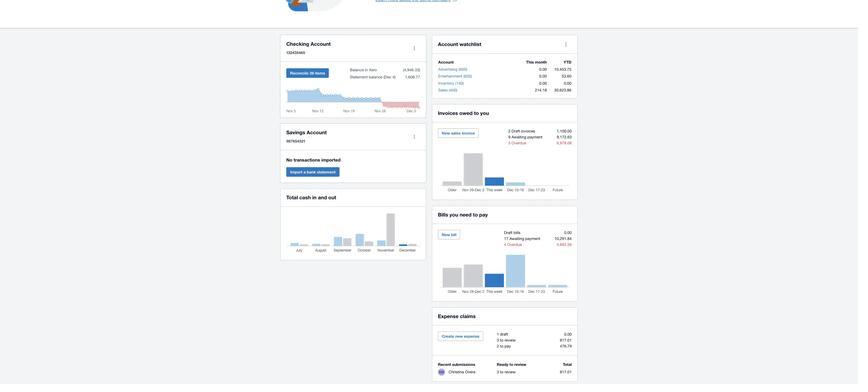 Task type: locate. For each thing, give the bounding box(es) containing it.
total cash in and out link
[[286, 194, 336, 202]]

advertising
[[439, 67, 458, 72]]

total left cash
[[286, 195, 298, 201]]

0.00 up "10,291.84" link
[[565, 231, 572, 235]]

1 horizontal spatial pay
[[505, 345, 511, 349]]

balance
[[369, 75, 383, 79]]

import a bank statement link
[[286, 167, 340, 177]]

you right bills
[[450, 212, 459, 218]]

bills
[[438, 212, 448, 218]]

to down "ready"
[[500, 370, 504, 375]]

0.00 link for advertising (600)
[[540, 67, 547, 72]]

account left the 'watchlist'
[[438, 41, 458, 47]]

1 draft link
[[497, 333, 508, 337]]

1 horizontal spatial total
[[563, 363, 572, 367]]

1 vertical spatial 817.01 link
[[560, 370, 572, 375]]

bills you need to pay
[[438, 212, 488, 218]]

bank
[[307, 170, 316, 175]]

0 vertical spatial review
[[505, 339, 516, 343]]

statement balance (dec 4)
[[350, 75, 396, 79]]

1 vertical spatial 2
[[497, 345, 499, 349]]

53.60
[[562, 74, 572, 79]]

in left xero
[[365, 68, 368, 72]]

817.01 down 476.79 link
[[560, 370, 572, 375]]

0 vertical spatial overdue
[[512, 141, 527, 145]]

1 vertical spatial 3 to review
[[497, 370, 516, 375]]

3
[[497, 339, 499, 343], [497, 370, 499, 375]]

0.00 up the 214.18
[[540, 81, 547, 86]]

0.00 for draft
[[565, 333, 572, 337]]

account right savings
[[307, 129, 327, 136]]

total
[[286, 195, 298, 201], [563, 363, 572, 367]]

review down draft
[[505, 339, 516, 343]]

17 awaiting payment link
[[504, 237, 541, 241]]

0.00 link down month
[[540, 67, 547, 72]]

to down 1 draft link
[[500, 339, 504, 343]]

ytd
[[564, 60, 572, 65]]

817.01 link
[[560, 339, 572, 343], [560, 370, 572, 375]]

0.00 link up 476.79 link
[[565, 333, 572, 337]]

0.00 for (600)
[[540, 67, 547, 72]]

1 vertical spatial in
[[312, 195, 317, 201]]

review right "ready"
[[515, 363, 527, 367]]

create new expense
[[442, 334, 480, 339]]

a
[[304, 170, 306, 175]]

0 vertical spatial in
[[365, 68, 368, 72]]

0 vertical spatial pay
[[480, 212, 488, 218]]

you
[[481, 110, 489, 116], [450, 212, 459, 218]]

to right owed
[[474, 110, 479, 116]]

balance in xero
[[350, 68, 377, 72]]

0 horizontal spatial total
[[286, 195, 298, 201]]

0.00 for (620)
[[540, 74, 547, 79]]

2 817.01 link from the top
[[560, 370, 572, 375]]

in left and on the bottom
[[312, 195, 317, 201]]

cash
[[300, 195, 311, 201]]

new sales invoice button
[[438, 129, 479, 138]]

1 new from the top
[[442, 131, 450, 136]]

0 horizontal spatial 2
[[497, 345, 499, 349]]

awaiting for bills you need to pay
[[510, 237, 524, 241]]

1 3 to review from the top
[[497, 339, 516, 343]]

watchlist overflow menu toggle image
[[560, 38, 572, 50]]

817.01 up 476.79 link
[[560, 339, 572, 343]]

0 vertical spatial payment
[[528, 135, 543, 140]]

need
[[460, 212, 472, 218]]

2 draft invoices
[[509, 129, 536, 134]]

1 vertical spatial total
[[563, 363, 572, 367]]

0.00 link
[[540, 67, 547, 72], [540, 74, 547, 79], [540, 81, 547, 86], [564, 81, 572, 86], [565, 231, 572, 235], [565, 333, 572, 337]]

draft up 9 awaiting payment
[[512, 129, 520, 134]]

0 horizontal spatial you
[[450, 212, 459, 218]]

manage menu toggle image
[[408, 42, 420, 54]]

0 vertical spatial 2
[[509, 129, 511, 134]]

0.00
[[540, 67, 547, 72], [540, 74, 547, 79], [540, 81, 547, 86], [564, 81, 572, 86], [565, 231, 572, 235], [565, 333, 572, 337]]

person setting up the dashboard image
[[257, 0, 376, 18]]

5 overdue
[[509, 141, 527, 145]]

3 to review down draft
[[497, 339, 516, 343]]

draft up 17
[[504, 231, 513, 235]]

0.00 up 476.79 link
[[565, 333, 572, 337]]

1 817.01 link from the top
[[560, 339, 572, 343]]

0.00 up 214.18 'link'
[[540, 74, 547, 79]]

this
[[527, 60, 534, 65]]

overdue right 4
[[508, 243, 522, 247]]

(400)
[[449, 88, 458, 93]]

1 817.01 from the top
[[560, 339, 572, 343]]

0 vertical spatial new
[[442, 131, 450, 136]]

christina overa link
[[449, 370, 476, 375]]

0.00 link up the 214.18
[[540, 81, 547, 86]]

manage menu toggle image
[[408, 131, 420, 143]]

month
[[535, 60, 547, 65]]

create
[[442, 334, 454, 339]]

2 new from the top
[[442, 233, 450, 237]]

0.00 for bills
[[565, 231, 572, 235]]

invoices
[[521, 129, 536, 134]]

draft bills link
[[504, 231, 521, 235]]

new left bill
[[442, 233, 450, 237]]

payment for bills you need to pay
[[526, 237, 541, 241]]

review down ready to review
[[505, 370, 516, 375]]

29
[[310, 71, 314, 76]]

awaiting up '5 overdue' link
[[512, 135, 527, 140]]

awaiting for invoices owed to you
[[512, 135, 527, 140]]

1 vertical spatial pay
[[505, 345, 511, 349]]

0.00 down month
[[540, 67, 547, 72]]

entertainment
[[439, 74, 463, 79]]

2 for 2 draft invoices
[[509, 129, 511, 134]]

pay right "need"
[[480, 212, 488, 218]]

4,692.56 link
[[557, 243, 572, 247]]

0 vertical spatial 817.01
[[560, 339, 572, 343]]

awaiting down bills
[[510, 237, 524, 241]]

to down 3 to review link
[[500, 345, 504, 349]]

no
[[286, 157, 293, 163]]

2 up 9
[[509, 129, 511, 134]]

53.60 link
[[562, 74, 572, 79]]

account right the checking
[[311, 41, 331, 47]]

account inside "link"
[[438, 41, 458, 47]]

0 vertical spatial draft
[[512, 129, 520, 134]]

0 vertical spatial 3 to review
[[497, 339, 516, 343]]

2 down 3 to review link
[[497, 345, 499, 349]]

0.00 link up "10,291.84" link
[[565, 231, 572, 235]]

817.01
[[560, 339, 572, 343], [560, 370, 572, 375]]

214.18 link
[[535, 88, 547, 93]]

1 horizontal spatial 2
[[509, 129, 511, 134]]

draft bills
[[504, 231, 521, 235]]

pay inside "bills you need to pay" link
[[480, 212, 488, 218]]

4)
[[393, 75, 396, 79]]

0 horizontal spatial in
[[312, 195, 317, 201]]

3 to review down "ready"
[[497, 370, 516, 375]]

overdue down 9 awaiting payment
[[512, 141, 527, 145]]

1 vertical spatial payment
[[526, 237, 541, 241]]

1 vertical spatial draft
[[504, 231, 513, 235]]

10,291.84 link
[[555, 237, 572, 241]]

savings
[[286, 129, 305, 136]]

2 817.01 from the top
[[560, 370, 572, 375]]

new left sales
[[442, 131, 450, 136]]

1 vertical spatial overdue
[[508, 243, 522, 247]]

0 vertical spatial awaiting
[[512, 135, 527, 140]]

0 vertical spatial 3
[[497, 339, 499, 343]]

submissions
[[452, 363, 476, 367]]

reconcile 29 items
[[290, 71, 325, 76]]

2 3 from the top
[[497, 370, 499, 375]]

3 to review
[[497, 339, 516, 343], [497, 370, 516, 375]]

0.00 link up 214.18 'link'
[[540, 74, 547, 79]]

total down 476.79 link
[[563, 363, 572, 367]]

christina overa
[[449, 370, 476, 375]]

0 vertical spatial total
[[286, 195, 298, 201]]

savings account
[[286, 129, 327, 136]]

1 horizontal spatial you
[[481, 110, 489, 116]]

10,453.75
[[555, 67, 572, 72]]

0 horizontal spatial pay
[[480, 212, 488, 218]]

pay down 3 to review link
[[505, 345, 511, 349]]

co
[[439, 371, 444, 375]]

opens in a new tab image
[[454, 0, 457, 1]]

817.01 link down 476.79 link
[[560, 370, 572, 375]]

3 down 1 at the right bottom of page
[[497, 339, 499, 343]]

0.00 for (140)
[[540, 81, 547, 86]]

1,100.00 link
[[557, 129, 572, 134]]

inventory
[[439, 81, 455, 86]]

owed
[[460, 110, 473, 116]]

817.01 link up 476.79 link
[[560, 339, 572, 343]]

account watchlist
[[438, 41, 482, 47]]

xero
[[369, 68, 377, 72]]

3 down "ready"
[[497, 370, 499, 375]]

1 vertical spatial 817.01
[[560, 370, 572, 375]]

1 vertical spatial new
[[442, 233, 450, 237]]

0 vertical spatial 817.01 link
[[560, 339, 572, 343]]

4 overdue
[[504, 243, 522, 247]]

1,608.77
[[404, 75, 420, 79]]

1 vertical spatial 3
[[497, 370, 499, 375]]

awaiting
[[512, 135, 527, 140], [510, 237, 524, 241]]

1 draft
[[497, 333, 508, 337]]

to
[[474, 110, 479, 116], [473, 212, 478, 218], [500, 339, 504, 343], [500, 345, 504, 349], [510, 363, 514, 367], [500, 370, 504, 375]]

no transactions imported
[[286, 157, 341, 163]]

132435465
[[286, 50, 305, 55]]

to right "need"
[[473, 212, 478, 218]]

you right owed
[[481, 110, 489, 116]]

2
[[509, 129, 511, 134], [497, 345, 499, 349]]

1 vertical spatial awaiting
[[510, 237, 524, 241]]

new bill button
[[438, 230, 461, 240]]



Task type: describe. For each thing, give the bounding box(es) containing it.
ready
[[497, 363, 509, 367]]

3 to review link
[[497, 339, 516, 343]]

inventory (140)
[[439, 81, 464, 86]]

1,100.00
[[557, 129, 572, 134]]

entertainment (620) link
[[439, 74, 472, 79]]

(4,946.33)
[[403, 68, 420, 72]]

1 horizontal spatial in
[[365, 68, 368, 72]]

to inside invoices owed to you link
[[474, 110, 479, 116]]

out
[[329, 195, 336, 201]]

invoices owed to you link
[[438, 109, 489, 118]]

christina
[[449, 370, 464, 375]]

create new expense button
[[438, 332, 484, 342]]

checking account
[[286, 41, 331, 47]]

1 3 from the top
[[497, 339, 499, 343]]

2 for 2 to pay
[[497, 345, 499, 349]]

import a bank statement
[[290, 170, 336, 175]]

total cash in and out
[[286, 195, 336, 201]]

2 to pay
[[497, 345, 511, 349]]

expense
[[464, 334, 480, 339]]

advertising (600) link
[[439, 67, 467, 72]]

sales (400) link
[[439, 88, 458, 93]]

17 awaiting payment
[[504, 237, 541, 241]]

entertainment (620)
[[439, 74, 472, 79]]

claims
[[460, 314, 476, 320]]

476.79 link
[[560, 345, 572, 349]]

0 vertical spatial you
[[481, 110, 489, 116]]

import
[[290, 170, 303, 175]]

total for total
[[563, 363, 572, 367]]

9 awaiting payment
[[509, 135, 543, 140]]

0.00 link for 1 draft
[[565, 333, 572, 337]]

ready to review
[[497, 363, 527, 367]]

0.00 link for inventory (140)
[[540, 81, 547, 86]]

sales (400)
[[439, 88, 458, 93]]

items
[[315, 71, 325, 76]]

2 to pay link
[[497, 345, 511, 349]]

(600)
[[459, 67, 467, 72]]

1 vertical spatial you
[[450, 212, 459, 218]]

(dec
[[384, 75, 392, 79]]

recent submissions
[[438, 363, 476, 367]]

9 awaiting payment link
[[509, 135, 543, 140]]

watchlist
[[460, 41, 482, 47]]

bills you need to pay link
[[438, 211, 488, 219]]

invoices owed to you
[[438, 110, 489, 116]]

draft
[[500, 333, 508, 337]]

4
[[504, 243, 507, 247]]

(620)
[[464, 74, 472, 79]]

17
[[504, 237, 509, 241]]

10,453.75 link
[[555, 67, 572, 72]]

1
[[497, 333, 499, 337]]

0.00 link down 53.60 link
[[564, 81, 572, 86]]

imported
[[322, 157, 341, 163]]

5
[[509, 141, 511, 145]]

new bill
[[442, 233, 457, 237]]

bill
[[451, 233, 457, 237]]

balance
[[350, 68, 364, 72]]

sales
[[439, 88, 448, 93]]

987654321
[[286, 139, 305, 144]]

reconcile
[[290, 71, 309, 76]]

expense
[[438, 314, 459, 320]]

expense claims
[[438, 314, 476, 320]]

new for new bill
[[442, 233, 450, 237]]

invoice
[[462, 131, 475, 136]]

overa
[[465, 370, 476, 375]]

1 vertical spatial review
[[515, 363, 527, 367]]

6,978.08 link
[[557, 141, 572, 145]]

account watchlist link
[[438, 40, 482, 48]]

817.01 for second 817.01 link from the top of the page
[[560, 370, 572, 375]]

to right "ready"
[[510, 363, 514, 367]]

overdue for bills you need to pay
[[508, 243, 522, 247]]

and
[[318, 195, 327, 201]]

30,623.86
[[555, 88, 572, 93]]

new for new sales invoice
[[442, 131, 450, 136]]

817.01 for 2nd 817.01 link from the bottom of the page
[[560, 339, 572, 343]]

sales
[[451, 131, 461, 136]]

inventory (140) link
[[439, 81, 464, 86]]

2 3 to review from the top
[[497, 370, 516, 375]]

account up advertising
[[439, 60, 454, 65]]

opens in a new tab link
[[376, 0, 459, 2]]

bills
[[514, 231, 521, 235]]

transactions
[[294, 157, 320, 163]]

to inside "bills you need to pay" link
[[473, 212, 478, 218]]

2 vertical spatial review
[[505, 370, 516, 375]]

(140)
[[456, 81, 464, 86]]

reconcile 29 items button
[[286, 68, 329, 78]]

0.00 down 53.60 link
[[564, 81, 572, 86]]

9,172.63 link
[[557, 135, 572, 140]]

476.79
[[560, 345, 572, 349]]

payment for invoices owed to you
[[528, 135, 543, 140]]

4,692.56
[[557, 243, 572, 247]]

statement
[[350, 75, 368, 79]]

6,978.08
[[557, 141, 572, 145]]

statement
[[317, 170, 336, 175]]

total for total cash in and out
[[286, 195, 298, 201]]

0.00 link for draft bills
[[565, 231, 572, 235]]

5 overdue link
[[509, 141, 527, 145]]

overdue for invoices owed to you
[[512, 141, 527, 145]]

2 draft invoices link
[[509, 129, 536, 134]]

expense claims link
[[438, 313, 476, 321]]

recent
[[438, 363, 451, 367]]

10,291.84
[[555, 237, 572, 241]]

0.00 link for entertainment (620)
[[540, 74, 547, 79]]



Task type: vqa. For each thing, say whether or not it's contained in the screenshot.
Total
yes



